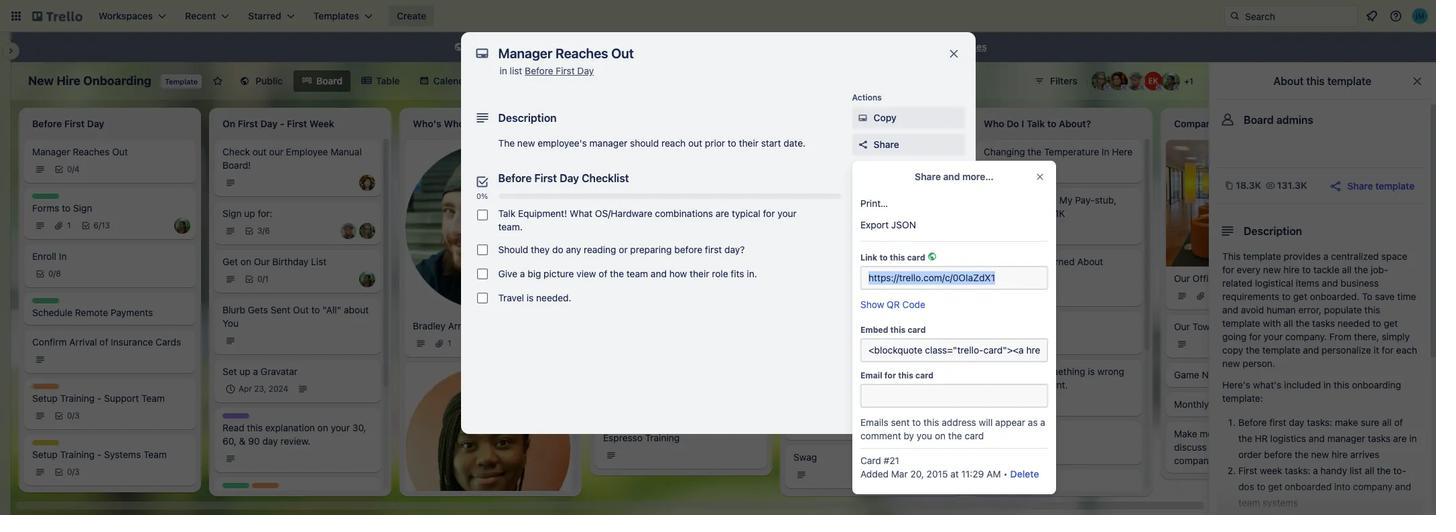 Task type: describe. For each thing, give the bounding box(es) containing it.
0 horizontal spatial priscilla parjet (priscillaparjet) image
[[174, 218, 190, 234]]

sign up for: link
[[222, 207, 373, 220]]

it seems like something is wrong with our web client.
[[984, 366, 1124, 391]]

1 horizontal spatial chris temperson (christemperson) image
[[726, 351, 743, 367]]

centralized
[[1331, 251, 1379, 262]]

cards
[[156, 336, 181, 348]]

to inside 'blurb gets sent out to "all" about you'
[[311, 304, 320, 316]]

sure
[[1361, 417, 1380, 428]]

a up 23,
[[253, 366, 258, 377]]

enroll
[[32, 251, 56, 262]]

get on our birthday list
[[222, 256, 327, 267]]

will
[[979, 417, 993, 428]]

1 horizontal spatial priscilla parjet (priscillaparjet) image
[[359, 271, 375, 287]]

code
[[902, 299, 925, 310]]

monthly happy hours! link
[[1174, 398, 1330, 411]]

to right link
[[879, 253, 888, 263]]

new up logistical
[[1263, 264, 1281, 275]]

on inside read this explanation on your 30, 60, & 90 day review.
[[317, 422, 328, 434]]

with inside 'this template provides a centralized space for every new hire to tackle all the job- related logistical items and business requirements to get onboarded. to save time and avoid human error, populate this template with all the tasks needed to get going for your company. from there, simply copy the template and personalize it for each new person.'
[[1263, 318, 1281, 329]]

0 horizontal spatial in
[[500, 65, 507, 76]]

there,
[[1354, 331, 1379, 342]]

set up a gravatar link
[[222, 365, 373, 379]]

for:
[[258, 208, 272, 219]]

setup for setup training - systems team
[[32, 449, 58, 460]]

monthly happy hours!
[[1174, 399, 1271, 410]]

address
[[942, 417, 976, 428]]

/ down for:
[[262, 226, 265, 236]]

a left public
[[499, 41, 504, 52]]

prior
[[705, 137, 725, 149]]

training for setup training - support team
[[60, 393, 95, 404]]

share for share
[[874, 139, 899, 150]]

your inside make more cards on this list that discuss different aspects of your company's culture!
[[1297, 442, 1316, 453]]

in.
[[747, 268, 757, 279]]

before inside group
[[674, 244, 702, 255]]

to left copy.
[[690, 41, 698, 52]]

/ right the desk on the right of the page
[[872, 237, 875, 249]]

how
[[669, 268, 687, 279]]

1 vertical spatial description
[[1244, 225, 1302, 237]]

131.3k
[[1277, 180, 1307, 191]]

typical
[[732, 208, 760, 219]]

requirements
[[1222, 291, 1279, 302]]

and down tackle
[[1322, 277, 1338, 289]]

thursday
[[1254, 369, 1295, 381]]

our for our office
[[1174, 273, 1190, 284]]

2 vertical spatial color: green, title: "remote employees" element
[[222, 483, 249, 489]]

items
[[1296, 277, 1319, 289]]

for right it
[[1382, 344, 1394, 356]]

20,
[[910, 468, 924, 480]]

day inside read this explanation on your 30, 60, & 90 day review.
[[262, 436, 278, 447]]

1 horizontal spatial &
[[860, 307, 867, 318]]

client.
[[1042, 379, 1068, 391]]

this inside here's what's included in this onboarding template:
[[1334, 379, 1349, 391]]

card down the "code"
[[908, 325, 926, 335]]

0 down setup training - support team
[[67, 411, 72, 421]]

1 vertical spatial day
[[560, 172, 579, 184]]

goals
[[1027, 476, 1052, 487]]

1 down get on our birthday list
[[265, 274, 269, 284]]

needed.
[[536, 292, 571, 304]]

to up items
[[1302, 264, 1311, 275]]

/ down enroll in on the left of page
[[53, 269, 56, 279]]

is for this
[[489, 41, 496, 52]]

and left more…
[[943, 171, 960, 182]]

0 vertical spatial before
[[525, 65, 553, 76]]

0 vertical spatial their
[[739, 137, 759, 149]]

espresso training
[[603, 432, 680, 443]]

first inside "before first day tasks: make sure all of the hr logistics and manager tasks are in order before the new hire arrives first week tasks: a handy list all the to- dos to get onboarded into company and team systems"
[[1269, 417, 1286, 428]]

2 horizontal spatial priscilla parjet (priscillaparjet) image
[[1161, 72, 1180, 90]]

for right going
[[1249, 331, 1261, 342]]

board link
[[294, 70, 351, 92]]

your inside 'this template provides a centralized space for every new hire to tackle all the job- related logistical items and business requirements to get onboarded. to save time and avoid human error, populate this template with all the tasks needed to get going for your company. from there, simply copy the template and personalize it for each new person.'
[[1264, 331, 1283, 342]]

/ down manager reaches out
[[72, 164, 74, 174]]

something
[[984, 269, 1030, 281]]

1 horizontal spatial 6
[[265, 226, 270, 236]]

the left internet at left
[[637, 41, 651, 52]]

out inside 'blurb gets sent out to "all" about you'
[[293, 304, 309, 316]]

as
[[1028, 417, 1038, 428]]

all down the centralized
[[1342, 264, 1352, 275]]

/ down export json 'link'
[[935, 237, 937, 249]]

reach
[[661, 137, 686, 149]]

reports,
[[1023, 194, 1057, 206]]

training for setup training - systems team
[[60, 449, 95, 460]]

& inside read this explanation on your 30, 60, & 90 day review.
[[239, 436, 246, 447]]

/ down setup training - support team
[[72, 411, 75, 421]]

combinations
[[655, 208, 713, 219]]

and down to- on the bottom of page
[[1395, 481, 1411, 493]]

am
[[987, 468, 1001, 480]]

hire inside "before first day tasks: make sure all of the hr logistics and manager tasks are in order before the new hire arrives first week tasks: a handy list all the to- dos to get onboarded into company and team systems"
[[1332, 449, 1348, 460]]

0 vertical spatial first
[[556, 65, 575, 76]]

birthday
[[272, 256, 308, 267]]

0 / 4
[[67, 164, 80, 174]]

0 horizontal spatial chris temperson (christemperson) image
[[340, 223, 357, 239]]

get for get on our birthday list
[[222, 256, 238, 267]]

hiring
[[984, 428, 1010, 439]]

0 vertical spatial description
[[498, 112, 557, 124]]

this is a public template for anyone on the internet to copy.
[[468, 41, 724, 52]]

0 horizontal spatial amy freiderson (amyfreiderson) image
[[359, 223, 375, 239]]

6 / 13
[[94, 220, 110, 231]]

setup training - support team link
[[32, 392, 188, 405]]

2 horizontal spatial get
[[1384, 318, 1398, 329]]

like
[[1023, 366, 1037, 377]]

/ down setup training - systems team at left bottom
[[72, 467, 75, 477]]

all up company
[[1365, 465, 1374, 476]]

0 vertical spatial our
[[254, 256, 270, 267]]

1 vertical spatial tasks:
[[1285, 465, 1310, 476]]

0 / 3 for systems
[[67, 467, 80, 477]]

to right prior
[[728, 137, 736, 149]]

0 down setup training - systems team at left bottom
[[67, 467, 72, 477]]

2 horizontal spatial chris temperson (christemperson) image
[[1126, 72, 1145, 90]]

template inside button
[[1375, 180, 1415, 191]]

read this explanation on your 30, 60, & 90 day review. link
[[222, 422, 373, 448]]

share template button
[[1329, 179, 1415, 193]]

equipment / desk / headphones / software
[[793, 237, 937, 262]]

apr 23, 2024
[[239, 384, 288, 394]]

the up "close popover" image
[[1028, 146, 1042, 157]]

team inside "before first day checklist" group
[[626, 268, 648, 279]]

set up a gravatar
[[222, 366, 298, 377]]

hire
[[57, 74, 81, 88]]

changing inside expense reports, my pay-stub, changing my 401k
[[984, 208, 1025, 219]]

color: green, title: "remote employees" element for forms
[[32, 194, 59, 199]]

in inside "before first day tasks: make sure all of the hr logistics and manager tasks are in order before the new hire arrives first week tasks: a handy list all the to- dos to get onboarded into company and team systems"
[[1409, 433, 1417, 444]]

that
[[1298, 428, 1315, 440]]

all right sure
[[1382, 417, 1392, 428]]

gets
[[248, 304, 268, 316]]

forms
[[32, 202, 59, 214]]

talk
[[498, 208, 515, 219]]

preparing
[[630, 244, 672, 255]]

confirm
[[32, 336, 67, 348]]

- for support
[[97, 393, 102, 404]]

for left anyone
[[576, 41, 588, 52]]

all down human
[[1284, 318, 1293, 329]]

card up email for this card text field
[[915, 371, 934, 381]]

0 vertical spatial amy freiderson (amyfreiderson) image
[[1092, 72, 1110, 90]]

get for get a tour
[[603, 279, 619, 291]]

/ down get on our birthday list
[[262, 274, 265, 284]]

1 horizontal spatial sign
[[222, 208, 242, 219]]

set
[[222, 366, 237, 377]]

0 vertical spatial out
[[112, 146, 128, 157]]

of right arrival
[[99, 336, 108, 348]]

human
[[1267, 304, 1296, 316]]

copy
[[1222, 344, 1243, 356]]

and down company.
[[1303, 344, 1319, 356]]

forms to sign
[[32, 202, 92, 214]]

/ left the desk on the right of the page
[[842, 237, 845, 249]]

explore
[[882, 41, 915, 52]]

1 vertical spatial in
[[59, 251, 67, 262]]

andre gorte (andregorte) image
[[745, 351, 761, 367]]

manager inside "before first day tasks: make sure all of the hr logistics and manager tasks are in order before the new hire arrives first week tasks: a handy list all the to- dos to get onboarded into company and team systems"
[[1327, 433, 1365, 444]]

0 horizontal spatial sign
[[73, 202, 92, 214]]

Travel is needed. checkbox
[[477, 293, 488, 304]]

are inside "before first day tasks: make sure all of the hr logistics and manager tasks are in order before the new hire arrives first week tasks: a handy list all the to- dos to get onboarded into company and team systems"
[[1393, 433, 1407, 444]]

Talk Equipment! What OS/Hardware combinations are typical for your team. checkbox
[[477, 210, 488, 220]]

their inside "before first day checklist" group
[[690, 268, 709, 279]]

60,
[[222, 436, 236, 447]]

is inside it seems like something is wrong with our web client.
[[1088, 366, 1095, 377]]

print… link
[[852, 193, 1056, 214]]

list inside "before first day tasks: make sure all of the hr logistics and manager tasks are in order before the new hire arrives first week tasks: a handy list all the to- dos to get onboarded into company and team systems"
[[1350, 465, 1362, 476]]

1 vertical spatial first
[[534, 172, 557, 184]]

tasks inside 'this template provides a centralized space for every new hire to tackle all the job- related logistical items and business requirements to get onboarded. to save time and avoid human error, populate this template with all the tasks needed to get going for your company. from there, simply copy the template and personalize it for each new person.'
[[1312, 318, 1335, 329]]

andre gorte (andregorte) image
[[1109, 72, 1128, 90]]

samantha pivlot (samanthapivlot) image
[[359, 175, 375, 191]]

read
[[222, 422, 244, 434]]

0 vertical spatial get
[[1293, 291, 1307, 302]]

to inside emails sent to this address will appear as a comment by you on the card
[[912, 417, 921, 428]]

1 horizontal spatial about
[[1274, 75, 1304, 87]]

new up the game night every thursday
[[1222, 358, 1240, 369]]

schedule
[[32, 307, 72, 318]]

a inside emails sent to this address will appear as a comment by you on the card
[[1040, 417, 1045, 428]]

setup training - support team
[[32, 393, 165, 404]]

0 vertical spatial day
[[577, 65, 594, 76]]

calendar link
[[411, 70, 481, 92]]

this inside read this explanation on your 30, 60, & 90 day review.
[[247, 422, 263, 434]]

for up related
[[1222, 264, 1234, 275]]

share for share and more…
[[915, 171, 941, 182]]

in inside here's what's included in this onboarding template:
[[1324, 379, 1331, 391]]

date.
[[784, 137, 806, 149]]

at
[[950, 468, 959, 480]]

equipment!
[[518, 208, 567, 219]]

give a big picture view of the team and how their role fits in.
[[498, 268, 757, 279]]

anyone
[[590, 41, 621, 52]]

color: green, title: "remote employees" element for schedule
[[32, 298, 59, 304]]

changing the temperature in here link
[[984, 145, 1134, 159]]

temperature
[[1044, 146, 1099, 157]]

is for travel
[[527, 292, 534, 304]]

explanation
[[265, 422, 315, 434]]

0 left 4
[[67, 164, 72, 174]]

to right forms
[[62, 202, 71, 214]]

this down headphones
[[890, 253, 905, 263]]

hire inside 'this template provides a centralized space for every new hire to tackle all the job- related logistical items and business requirements to get onboarded. to save time and avoid human error, populate this template with all the tasks needed to get going for your company. from there, simply copy the template and personalize it for each new person.'
[[1283, 264, 1300, 275]]

confirm arrival of insurance cards
[[32, 336, 181, 348]]

town
[[1193, 321, 1215, 332]]

blurb
[[222, 304, 245, 316]]

export
[[860, 219, 889, 231]]

to up the there,
[[1373, 318, 1381, 329]]

Should they do any reading or preparing before first day? checkbox
[[477, 245, 488, 255]]

should
[[498, 244, 528, 255]]

the up person.
[[1246, 344, 1260, 356]]

card #21 added mar 20, 2015 at 11:29 am • delete
[[860, 455, 1039, 480]]

bradley arroyo link
[[413, 320, 563, 333]]

table
[[376, 75, 400, 86]]

before for before first day checklist
[[498, 172, 532, 184]]

1 down 'office'
[[1209, 291, 1213, 301]]

the up company.
[[1296, 318, 1310, 329]]

1 down forms to sign
[[67, 220, 71, 231]]

0 notifications image
[[1364, 8, 1380, 24]]

/ down "forms to sign" link
[[99, 220, 101, 231]]

1 right the ellie kulick (elliekulick2) icon
[[1189, 76, 1193, 86]]

for inside "talk equipment! what os/hardware combinations are typical for your team."
[[763, 208, 775, 219]]

on right anyone
[[624, 41, 635, 52]]

any
[[566, 244, 581, 255]]

about
[[344, 304, 369, 316]]

gravatar
[[261, 366, 298, 377]]

this right email
[[898, 371, 913, 381]]

aspects
[[1249, 442, 1283, 453]]

1 changing from the top
[[984, 146, 1025, 157]]

equipment
[[793, 237, 840, 249]]

priscilla parjet (priscillaparjet) image
[[745, 295, 761, 311]]

0 vertical spatial in
[[1102, 146, 1109, 157]]

0 vertical spatial tasks:
[[1307, 417, 1332, 428]]

0 vertical spatial list
[[510, 65, 522, 76]]

link to this card
[[860, 253, 925, 263]]

more on desks & chairs
[[793, 307, 897, 318]]

more for make
[[1200, 428, 1222, 440]]



Task type: locate. For each thing, give the bounding box(es) containing it.
game night every thursday link
[[1174, 369, 1330, 382]]

sent
[[891, 417, 910, 428]]

embed
[[860, 325, 888, 335]]

first inside group
[[705, 244, 722, 255]]

priscilla parjet (priscillaparjet) image
[[1161, 72, 1180, 90], [174, 218, 190, 234], [359, 271, 375, 287]]

0 horizontal spatial day
[[262, 436, 278, 447]]

2 - from the top
[[97, 449, 102, 460]]

0 horizontal spatial about
[[1077, 256, 1103, 267]]

18.3k
[[1236, 180, 1261, 191]]

Link to this card text field
[[860, 266, 1048, 290]]

company's
[[1174, 455, 1221, 466]]

0 vertical spatial manager
[[589, 137, 627, 149]]

the left hr
[[1238, 433, 1252, 444]]

samantha pivlot (samanthapivlot) image
[[726, 295, 743, 311]]

amy freiderson (amyfreiderson) image
[[1092, 72, 1110, 90], [359, 223, 375, 239]]

up for for:
[[244, 208, 255, 219]]

0 vertical spatial is
[[489, 41, 496, 52]]

sm image
[[452, 41, 465, 54], [856, 111, 869, 125]]

1 horizontal spatial description
[[1244, 225, 1302, 237]]

0%
[[476, 192, 488, 200]]

before up the how
[[674, 244, 702, 255]]

arroyo
[[448, 320, 477, 332]]

list left that
[[1283, 428, 1295, 440]]

arrives
[[1350, 449, 1380, 460]]

setup for setup training - support team
[[32, 393, 58, 404]]

of inside make more cards on this list that discuss different aspects of your company's culture!
[[1285, 442, 1294, 453]]

changing
[[984, 146, 1025, 157], [984, 208, 1025, 219]]

customize views image
[[488, 74, 501, 88]]

0 vertical spatial day
[[1289, 417, 1304, 428]]

talk equipment! what os/hardware combinations are typical for your team.
[[498, 208, 797, 233]]

before inside "before first day tasks: make sure all of the hr logistics and manager tasks are in order before the new hire arrives first week tasks: a handy list all the to- dos to get onboarded into company and team systems"
[[1264, 449, 1292, 460]]

manual
[[331, 146, 362, 157]]

- for systems
[[97, 449, 102, 460]]

1 vertical spatial are
[[1393, 433, 1407, 444]]

by
[[904, 430, 914, 442]]

setup down color: yellow, title: "systems team" "element"
[[32, 449, 58, 460]]

setup training - systems team
[[32, 449, 167, 460]]

get down items
[[1293, 291, 1307, 302]]

template:
[[1222, 393, 1263, 404]]

wrong
[[1097, 366, 1124, 377]]

0 vertical spatial 3
[[257, 226, 262, 236]]

a inside group
[[520, 268, 525, 279]]

new
[[28, 74, 54, 88]]

open information menu image
[[1389, 9, 1403, 23]]

to left "all"
[[311, 304, 320, 316]]

up for a
[[239, 366, 250, 377]]

out inside check out our employee manual board!
[[252, 146, 267, 157]]

tackle
[[1313, 264, 1340, 275]]

the down the logistics at right
[[1295, 449, 1309, 460]]

3 down for:
[[257, 226, 262, 236]]

this inside emails sent to this address will appear as a comment by you on the card
[[923, 417, 939, 428]]

1 vertical spatial our
[[1174, 273, 1190, 284]]

0 / 3 for support
[[67, 411, 80, 421]]

and right the logistics at right
[[1309, 433, 1325, 444]]

this inside 'this template provides a centralized space for every new hire to tackle all the job- related logistical items and business requirements to get onboarded. to save time and avoid human error, populate this template with all the tasks needed to get going for your company. from there, simply copy the template and personalize it for each new person.'
[[1365, 304, 1380, 316]]

1 horizontal spatial with
[[1263, 318, 1281, 329]]

1 horizontal spatial is
[[527, 292, 534, 304]]

0 vertical spatial sm image
[[452, 41, 465, 54]]

about inside when i'm concerned about something
[[1077, 256, 1103, 267]]

1 horizontal spatial amy freiderson (amyfreiderson) image
[[1092, 72, 1110, 90]]

our inside check out our employee manual board!
[[269, 146, 283, 157]]

Email for this card text field
[[860, 384, 1048, 408]]

os/hardware
[[595, 208, 652, 219]]

this inside make more cards on this list that discuss different aspects of your company's culture!
[[1264, 428, 1280, 440]]

1 horizontal spatial list
[[1283, 428, 1295, 440]]

color: orange, title: "support team" element down confirm
[[32, 384, 59, 389]]

logistics
[[1270, 433, 1306, 444]]

espresso training link
[[603, 431, 759, 445]]

read me first link
[[793, 188, 944, 202]]

card down will
[[965, 430, 984, 442]]

first left day?
[[705, 244, 722, 255]]

list right the customize views icon
[[510, 65, 522, 76]]

apr
[[239, 384, 252, 394]]

team for setup training - systems team
[[143, 449, 167, 460]]

to-
[[1393, 465, 1406, 476]]

1 down bradley arroyo
[[448, 338, 451, 348]]

0 vertical spatial chris temperson (christemperson) image
[[1126, 72, 1145, 90]]

day right 90
[[262, 436, 278, 447]]

personalize
[[1322, 344, 1371, 356]]

before
[[674, 244, 702, 255], [1264, 449, 1292, 460]]

out right check
[[252, 146, 267, 157]]

1 vertical spatial first
[[1269, 417, 1286, 428]]

internet
[[654, 41, 687, 52]]

23,
[[254, 384, 266, 394]]

share and more…
[[915, 171, 994, 182]]

1 vertical spatial 3
[[75, 411, 80, 421]]

about
[[1274, 75, 1304, 87], [1077, 256, 1103, 267]]

ellie kulick (elliekulick2) image
[[1144, 72, 1163, 90]]

about up admins
[[1274, 75, 1304, 87]]

0 horizontal spatial hire
[[1283, 264, 1300, 275]]

tasks: up that
[[1307, 417, 1332, 428]]

about this template
[[1274, 75, 1371, 87]]

actions
[[852, 92, 882, 103]]

week
[[1260, 465, 1282, 476]]

is right travel
[[527, 292, 534, 304]]

primary element
[[0, 0, 1436, 32]]

1 horizontal spatial sm image
[[856, 111, 869, 125]]

3 for setup training - systems team
[[75, 467, 80, 477]]

your down human
[[1264, 331, 1283, 342]]

1 vertical spatial 0 / 3
[[67, 467, 80, 477]]

first up equipment!
[[534, 172, 557, 184]]

for right email
[[884, 371, 896, 381]]

in left the here
[[1102, 146, 1109, 157]]

manager
[[32, 146, 70, 157]]

sm image for copy
[[856, 111, 869, 125]]

0 vertical spatial our
[[269, 146, 283, 157]]

get inside "before first day tasks: make sure all of the hr logistics and manager tasks are in order before the new hire arrives first week tasks: a handy list all the to- dos to get onboarded into company and team systems"
[[1268, 481, 1282, 493]]

1 horizontal spatial day
[[1289, 417, 1304, 428]]

on right explanation
[[317, 422, 328, 434]]

this down "chairs"
[[890, 325, 906, 335]]

our left 'office'
[[1174, 273, 1190, 284]]

0 vertical spatial &
[[860, 307, 867, 318]]

0 vertical spatial setup
[[32, 393, 58, 404]]

about right concerned
[[1077, 256, 1103, 267]]

and inside "before first day checklist" group
[[651, 268, 667, 279]]

hire
[[1283, 264, 1300, 275], [1332, 449, 1348, 460]]

mar
[[891, 468, 908, 480]]

0 vertical spatial color: green, title: "remote employees" element
[[32, 194, 59, 199]]

chris temperson (christemperson) image left +
[[1126, 72, 1145, 90]]

blurb gets sent out to "all" about you
[[222, 304, 369, 329]]

get
[[1293, 291, 1307, 302], [1384, 318, 1398, 329], [1268, 481, 1282, 493]]

Give a big picture view of the team and how their role fits in. checkbox
[[477, 269, 488, 279]]

0 vertical spatial changing
[[984, 146, 1025, 157]]

Embed this card text field
[[860, 338, 1048, 363]]

a up tackle
[[1323, 251, 1328, 262]]

1 vertical spatial out
[[293, 304, 309, 316]]

headphones
[[877, 237, 932, 249]]

1 vertical spatial up
[[239, 366, 250, 377]]

create button
[[389, 5, 434, 27]]

0 horizontal spatial &
[[239, 436, 246, 447]]

1 vertical spatial color: orange, title: "support team" element
[[252, 483, 279, 489]]

star or unstar board image
[[213, 76, 223, 86]]

to up human
[[1282, 291, 1291, 302]]

1 vertical spatial before
[[498, 172, 532, 184]]

11:29
[[961, 468, 984, 480]]

setup
[[32, 393, 58, 404], [32, 449, 58, 460]]

more on desks & chairs link
[[793, 306, 944, 320]]

1 horizontal spatial get
[[603, 279, 619, 291]]

hire down provides
[[1283, 264, 1300, 275]]

new inside "before first day tasks: make sure all of the hr logistics and manager tasks are in order before the new hire arrives first week tasks: a handy list all the to- dos to get onboarded into company and team systems"
[[1311, 449, 1329, 460]]

make
[[1335, 417, 1358, 428]]

0 horizontal spatial team
[[626, 268, 648, 279]]

color: purple, title: "project requires design" element
[[222, 413, 249, 419]]

search image
[[1230, 11, 1240, 21]]

share inside 'button'
[[874, 139, 899, 150]]

0 vertical spatial -
[[97, 393, 102, 404]]

1 horizontal spatial before
[[1264, 449, 1292, 460]]

sm image down actions
[[856, 111, 869, 125]]

0 horizontal spatial before
[[674, 244, 702, 255]]

6 left 13
[[94, 220, 99, 231]]

your inside read this explanation on your 30, 60, & 90 day review.
[[331, 422, 350, 434]]

0 horizontal spatial in
[[59, 251, 67, 262]]

0 horizontal spatial get
[[222, 256, 238, 267]]

get inside get on our birthday list link
[[222, 256, 238, 267]]

to inside "before first day tasks: make sure all of the hr logistics and manager tasks are in order before the new hire arrives first week tasks: a handy list all the to- dos to get onboarded into company and team systems"
[[1257, 481, 1266, 493]]

first inside "before first day tasks: make sure all of the hr logistics and manager tasks are in order before the new hire arrives first week tasks: a handy list all the to- dos to get onboarded into company and team systems"
[[1238, 465, 1257, 476]]

is left public
[[489, 41, 496, 52]]

it seems like something is wrong with our web client. link
[[984, 365, 1134, 392]]

when i'm concerned about something link
[[984, 255, 1134, 282]]

0 horizontal spatial this
[[468, 41, 486, 52]]

to up by
[[912, 417, 921, 428]]

schedule remote payments
[[32, 307, 153, 318]]

team.
[[498, 221, 523, 233]]

of inside "before first day tasks: make sure all of the hr logistics and manager tasks are in order before the new hire arrives first week tasks: a handy list all the to- dos to get onboarded into company and team systems"
[[1394, 417, 1403, 428]]

more inside make more cards on this list that discuss different aspects of your company's culture!
[[1200, 428, 1222, 440]]

+ 1
[[1184, 76, 1193, 86]]

a right the as
[[1040, 417, 1045, 428]]

get a tour link
[[603, 279, 759, 292]]

team right support on the left
[[141, 393, 165, 404]]

concerned
[[1027, 256, 1075, 267]]

sm image inside copy link
[[856, 111, 869, 125]]

1 vertical spatial board
[[1244, 114, 1274, 126]]

your down the read
[[778, 208, 797, 219]]

our down seems
[[1004, 379, 1019, 391]]

1 horizontal spatial tasks
[[1368, 433, 1391, 444]]

needed
[[1338, 318, 1370, 329]]

1 vertical spatial about
[[1077, 256, 1103, 267]]

every
[[1237, 264, 1261, 275]]

1 vertical spatial sm image
[[856, 111, 869, 125]]

out left prior
[[688, 137, 702, 149]]

copy link
[[852, 107, 965, 129]]

0
[[67, 164, 72, 174], [48, 269, 53, 279], [257, 274, 262, 284], [67, 411, 72, 421], [67, 467, 72, 477]]

the inside emails sent to this address will appear as a comment by you on the card
[[948, 430, 962, 442]]

manager down the make
[[1327, 433, 1365, 444]]

0 vertical spatial in
[[500, 65, 507, 76]]

2 vertical spatial is
[[1088, 366, 1095, 377]]

admins
[[1277, 114, 1313, 126]]

a inside 'this template provides a centralized space for every new hire to tackle all the job- related logistical items and business requirements to get onboarded. to save time and avoid human error, populate this template with all the tasks needed to get going for your company. from there, simply copy the template and personalize it for each new person.'
[[1323, 251, 1328, 262]]

1 vertical spatial manager
[[1327, 433, 1365, 444]]

sm image for this is a public template for anyone on the internet to copy.
[[452, 41, 465, 54]]

our office
[[1174, 273, 1219, 284]]

employee
[[286, 146, 328, 157]]

0 vertical spatial color: orange, title: "support team" element
[[32, 384, 59, 389]]

1 vertical spatial day
[[262, 436, 278, 447]]

are left "typical"
[[716, 208, 729, 219]]

jeremy miller (jeremymiller198) image
[[1412, 8, 1428, 24]]

0 horizontal spatial with
[[984, 379, 1002, 391]]

1 - from the top
[[97, 393, 102, 404]]

dos
[[1238, 481, 1254, 493]]

0 / 8
[[48, 269, 61, 279]]

color: green, title: "remote employees" element
[[32, 194, 59, 199], [32, 298, 59, 304], [222, 483, 249, 489]]

0 vertical spatial board
[[316, 75, 343, 86]]

new right the in the top left of the page
[[517, 137, 535, 149]]

0 horizontal spatial manager
[[589, 137, 627, 149]]

Board name text field
[[21, 70, 158, 92]]

before inside "before first day tasks: make sure all of the hr logistics and manager tasks are in order before the new hire arrives first week tasks: a handy list all the to- dos to get onboarded into company and team systems"
[[1238, 417, 1267, 428]]

day down employee's
[[560, 172, 579, 184]]

1 vertical spatial before
[[1264, 449, 1292, 460]]

the down address
[[948, 430, 962, 442]]

email for this card
[[860, 371, 934, 381]]

color: green, title: "remote employees" element up forms
[[32, 194, 59, 199]]

1 horizontal spatial team
[[1238, 497, 1260, 509]]

on left birthday
[[240, 256, 251, 267]]

1 horizontal spatial color: orange, title: "support team" element
[[252, 483, 279, 489]]

2 setup from the top
[[32, 449, 58, 460]]

board inside 'link'
[[316, 75, 343, 86]]

this up admins
[[1306, 75, 1325, 87]]

0 horizontal spatial 6
[[94, 220, 99, 231]]

read me first
[[793, 189, 862, 200]]

the inside "before first day checklist" group
[[610, 268, 624, 279]]

3
[[257, 226, 262, 236], [75, 411, 80, 421], [75, 467, 80, 477]]

share inside button
[[1347, 180, 1373, 191]]

0 horizontal spatial sm image
[[452, 41, 465, 54]]

of inside "before first day checklist" group
[[599, 268, 607, 279]]

to
[[690, 41, 698, 52], [728, 137, 736, 149], [62, 202, 71, 214], [879, 253, 888, 263], [1302, 264, 1311, 275], [1282, 291, 1291, 302], [311, 304, 320, 316], [1373, 318, 1381, 329], [912, 417, 921, 428], [1257, 481, 1266, 493]]

this inside 'this template provides a centralized space for every new hire to tackle all the job- related logistical items and business requirements to get onboarded. to save time and avoid human error, populate this template with all the tasks needed to get going for your company. from there, simply copy the template and personalize it for each new person.'
[[1222, 251, 1241, 262]]

copy.
[[701, 41, 724, 52]]

this for this is a public template for anyone on the internet to copy.
[[468, 41, 486, 52]]

our
[[254, 256, 270, 267], [1174, 273, 1190, 284], [1174, 321, 1190, 332]]

up left for:
[[244, 208, 255, 219]]

0 horizontal spatial board
[[316, 75, 343, 86]]

on inside emails sent to this address will appear as a comment by you on the card
[[935, 430, 946, 442]]

me
[[820, 189, 834, 200]]

more
[[917, 41, 940, 52], [1200, 428, 1222, 440]]

our inside it seems like something is wrong with our web client.
[[1004, 379, 1019, 391]]

get down week
[[1268, 481, 1282, 493]]

description
[[498, 112, 557, 124], [1244, 225, 1302, 237]]

simply
[[1382, 331, 1410, 342]]

1 vertical spatial this
[[1222, 251, 1241, 262]]

before for before first day tasks: make sure all of the hr logistics and manager tasks are in order before the new hire arrives first week tasks: a handy list all the to- dos to get onboarded into company and team systems
[[1238, 417, 1267, 428]]

read
[[793, 189, 818, 200]]

0 vertical spatial get
[[222, 256, 238, 267]]

1 vertical spatial get
[[1384, 318, 1398, 329]]

chris temperson (christemperson) image down sign up for: link
[[340, 223, 357, 239]]

0 vertical spatial tasks
[[1312, 318, 1335, 329]]

2 0 / 3 from the top
[[67, 467, 80, 477]]

is inside "before first day checklist" group
[[527, 292, 534, 304]]

day up that
[[1289, 417, 1304, 428]]

list down arrives
[[1350, 465, 1362, 476]]

training for espresso training
[[645, 432, 680, 443]]

0 vertical spatial team
[[626, 268, 648, 279]]

0 vertical spatial with
[[1263, 318, 1281, 329]]

our up 0 / 1
[[254, 256, 270, 267]]

show qr code
[[860, 299, 925, 310]]

board for board admins
[[1244, 114, 1274, 126]]

before up week
[[1264, 449, 1292, 460]]

before down public
[[525, 65, 553, 76]]

chris temperson (christemperson) image
[[1126, 72, 1145, 90], [340, 223, 357, 239], [726, 351, 743, 367]]

on
[[624, 41, 635, 52], [240, 256, 251, 267], [818, 307, 829, 318], [317, 422, 328, 434], [1251, 428, 1262, 440], [935, 430, 946, 442]]

1 horizontal spatial in
[[1324, 379, 1331, 391]]

2 horizontal spatial in
[[1409, 433, 1417, 444]]

1 horizontal spatial out
[[688, 137, 702, 149]]

our town halls link
[[1174, 320, 1330, 334]]

day inside "before first day tasks: make sure all of the hr logistics and manager tasks are in order before the new hire arrives first week tasks: a handy list all the to- dos to get onboarded into company and team systems"
[[1289, 417, 1304, 428]]

first up dos
[[1238, 465, 1257, 476]]

team inside "before first day tasks: make sure all of the hr logistics and manager tasks are in order before the new hire arrives first week tasks: a handy list all the to- dos to get onboarded into company and team systems"
[[1238, 497, 1260, 509]]

& right desks
[[860, 307, 867, 318]]

close popover image
[[1035, 172, 1045, 182]]

on right more
[[818, 307, 829, 318]]

your down that
[[1297, 442, 1316, 453]]

new up handy on the bottom right
[[1311, 449, 1329, 460]]

1 vertical spatial training
[[645, 432, 680, 443]]

board for board
[[316, 75, 343, 86]]

our for our town halls
[[1174, 321, 1190, 332]]

before first day checklist group
[[471, 203, 841, 310]]

0 left 8
[[48, 269, 53, 279]]

more for explore
[[917, 41, 940, 52]]

of right view
[[599, 268, 607, 279]]

get a tour
[[603, 279, 649, 291]]

2 vertical spatial first
[[1238, 465, 1257, 476]]

priscilla parjet (priscillaparjet) image left the sign up for:
[[174, 218, 190, 234]]

equipment / desk / headphones / software link
[[793, 237, 944, 263]]

a inside "before first day tasks: make sure all of the hr logistics and manager tasks are in order before the new hire arrives first week tasks: a handy list all the to- dos to get onboarded into company and team systems"
[[1313, 465, 1318, 476]]

30,
[[352, 422, 366, 434]]

going
[[1222, 331, 1247, 342]]

get inside get a tour link
[[603, 279, 619, 291]]

of right sure
[[1394, 417, 1403, 428]]

what's
[[1253, 379, 1282, 391]]

are inside "talk equipment! what os/hardware combinations are typical for your team."
[[716, 208, 729, 219]]

tasks inside "before first day tasks: make sure all of the hr logistics and manager tasks are in order before the new hire arrives first week tasks: a handy list all the to- dos to get onboarded into company and team systems"
[[1368, 433, 1391, 444]]

1 vertical spatial chris temperson (christemperson) image
[[340, 223, 357, 239]]

web
[[1021, 379, 1039, 391]]

1 horizontal spatial out
[[293, 304, 309, 316]]

1 vertical spatial is
[[527, 292, 534, 304]]

None text field
[[492, 42, 934, 66]]

tasks: up onboarded
[[1285, 465, 1310, 476]]

0 vertical spatial up
[[244, 208, 255, 219]]

0 vertical spatial training
[[60, 393, 95, 404]]

0 horizontal spatial out
[[252, 146, 267, 157]]

1 horizontal spatial this
[[1222, 251, 1241, 262]]

for
[[576, 41, 588, 52], [763, 208, 775, 219], [1222, 264, 1234, 275], [1249, 331, 1261, 342], [1382, 344, 1394, 356], [884, 371, 896, 381]]

is left wrong
[[1088, 366, 1095, 377]]

- left systems
[[97, 449, 102, 460]]

amy freiderson (amyfreiderson) image right filters
[[1092, 72, 1110, 90]]

1 vertical spatial color: green, title: "remote employees" element
[[32, 298, 59, 304]]

discuss
[[1174, 442, 1207, 453]]

the left to- on the bottom of page
[[1377, 465, 1391, 476]]

with inside it seems like something is wrong with our web client.
[[984, 379, 1002, 391]]

card inside emails sent to this address will appear as a comment by you on the card
[[965, 430, 984, 442]]

0 horizontal spatial are
[[716, 208, 729, 219]]

show
[[860, 299, 884, 310]]

list inside make more cards on this list that discuss different aspects of your company's culture!
[[1283, 428, 1295, 440]]

arrival
[[69, 336, 97, 348]]

3 for setup training - support team
[[75, 411, 80, 421]]

on inside make more cards on this list that discuss different aspects of your company's culture!
[[1251, 428, 1262, 440]]

this left the onboarding
[[1334, 379, 1349, 391]]

and up 'halls'
[[1222, 304, 1238, 316]]

0 vertical spatial this
[[468, 41, 486, 52]]

team for setup training - support team
[[141, 393, 165, 404]]

1 vertical spatial team
[[1238, 497, 1260, 509]]

with down human
[[1263, 318, 1281, 329]]

emails sent to this address will appear as a comment by you on the card
[[860, 417, 1045, 442]]

our inside "link"
[[1174, 273, 1190, 284]]

6 down for:
[[265, 226, 270, 236]]

our office link
[[1174, 272, 1330, 285]]

share for share template
[[1347, 180, 1373, 191]]

card down headphones
[[907, 253, 925, 263]]

bradley
[[413, 320, 446, 332]]

2 vertical spatial get
[[1268, 481, 1282, 493]]

Search field
[[1240, 6, 1358, 26]]

the up business
[[1354, 264, 1368, 275]]

2 changing from the top
[[984, 208, 1025, 219]]

1 setup from the top
[[32, 393, 58, 404]]

first
[[556, 65, 575, 76], [534, 172, 557, 184], [1238, 465, 1257, 476]]

0 vertical spatial are
[[716, 208, 729, 219]]

tasks down sure
[[1368, 433, 1391, 444]]

first up the logistics at right
[[1269, 417, 1286, 428]]

order
[[1238, 449, 1262, 460]]

schedule remote payments link
[[32, 306, 188, 320]]

this for this template provides a centralized space for every new hire to tackle all the job- related logistical items and business requirements to get onboarded. to save time and avoid human error, populate this template with all the tasks needed to get going for your company. from there, simply copy the template and personalize it for each new person.
[[1222, 251, 1241, 262]]

0 vertical spatial priscilla parjet (priscillaparjet) image
[[1161, 72, 1180, 90]]

1 0 / 3 from the top
[[67, 411, 80, 421]]

0 horizontal spatial list
[[510, 65, 522, 76]]

1 vertical spatial team
[[143, 449, 167, 460]]

0 down get on our birthday list
[[257, 274, 262, 284]]

0 horizontal spatial tasks
[[1312, 318, 1335, 329]]

your inside "talk equipment! what os/hardware combinations are typical for your team."
[[778, 208, 797, 219]]

0 horizontal spatial their
[[690, 268, 709, 279]]

color: orange, title: "support team" element
[[32, 384, 59, 389], [252, 483, 279, 489]]

1 vertical spatial hire
[[1332, 449, 1348, 460]]

color: yellow, title: "systems team" element
[[32, 440, 59, 446]]



Task type: vqa. For each thing, say whether or not it's contained in the screenshot.
'as'
yes



